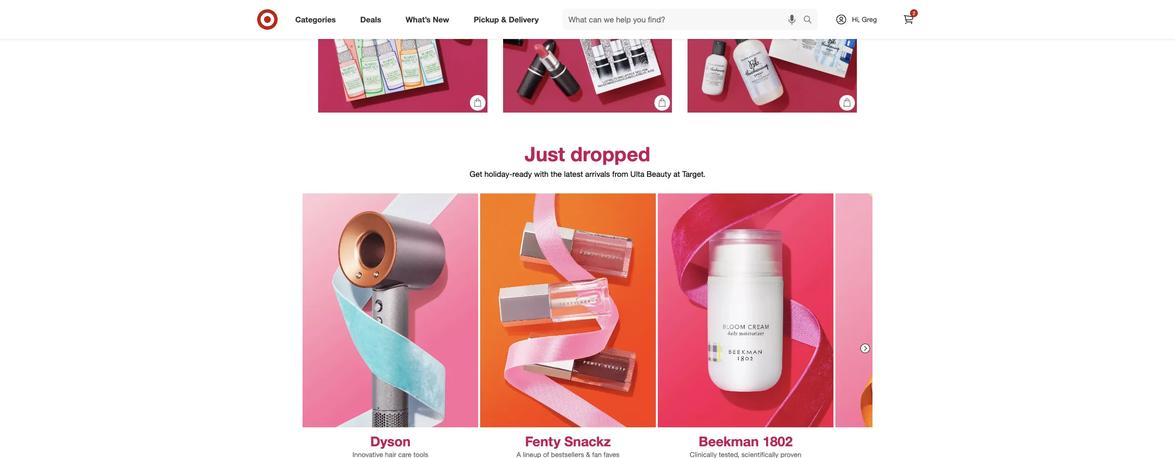 Task type: describe. For each thing, give the bounding box(es) containing it.
target.
[[683, 169, 706, 179]]

holiday-
[[485, 169, 513, 179]]

categories link
[[287, 9, 348, 30]]

dyson link
[[303, 186, 479, 459]]

beekman 1802 link
[[658, 186, 834, 459]]

deals link
[[352, 9, 394, 30]]

just dropped get holiday-ready with the latest arrivals from ulta beauty at target.
[[470, 142, 706, 179]]

delivery
[[509, 14, 539, 24]]

latest
[[564, 169, 583, 179]]

2 link
[[898, 9, 920, 30]]

2
[[913, 10, 916, 16]]

pickup & delivery link
[[466, 9, 551, 30]]

fenty
[[525, 434, 561, 450]]

hi, greg
[[852, 15, 877, 23]]

greg
[[862, 15, 877, 23]]

deals
[[360, 14, 381, 24]]

beauty
[[647, 169, 672, 179]]

ready
[[513, 169, 532, 179]]

search button
[[799, 9, 823, 32]]

dyson
[[370, 434, 411, 450]]



Task type: vqa. For each thing, say whether or not it's contained in the screenshot.
a within Your friends and family can shop your registry online and pick up their gift at a store near them.
no



Task type: locate. For each thing, give the bounding box(es) containing it.
get
[[470, 169, 483, 179]]

what's new
[[406, 14, 450, 24]]

what's new link
[[398, 9, 462, 30]]

what's
[[406, 14, 431, 24]]

with
[[534, 169, 549, 179]]

What can we help you find? suggestions appear below search field
[[563, 9, 806, 30]]

from
[[613, 169, 629, 179]]

ulta
[[631, 169, 645, 179]]

categories
[[295, 14, 336, 24]]

at
[[674, 169, 680, 179]]

arrivals
[[586, 169, 610, 179]]

search
[[799, 15, 823, 25]]

pickup
[[474, 14, 499, 24]]

hi,
[[852, 15, 860, 23]]

the
[[551, 169, 562, 179]]

snackz
[[565, 434, 611, 450]]

dropped
[[571, 142, 651, 167]]

just
[[525, 142, 565, 167]]

beekman 1802
[[699, 434, 793, 450]]

fenty snackz link
[[480, 186, 656, 459]]

1802
[[763, 434, 793, 450]]

fenty snackz
[[525, 434, 611, 450]]

new
[[433, 14, 450, 24]]

pickup & delivery
[[474, 14, 539, 24]]

&
[[501, 14, 507, 24]]

beekman
[[699, 434, 759, 450]]



